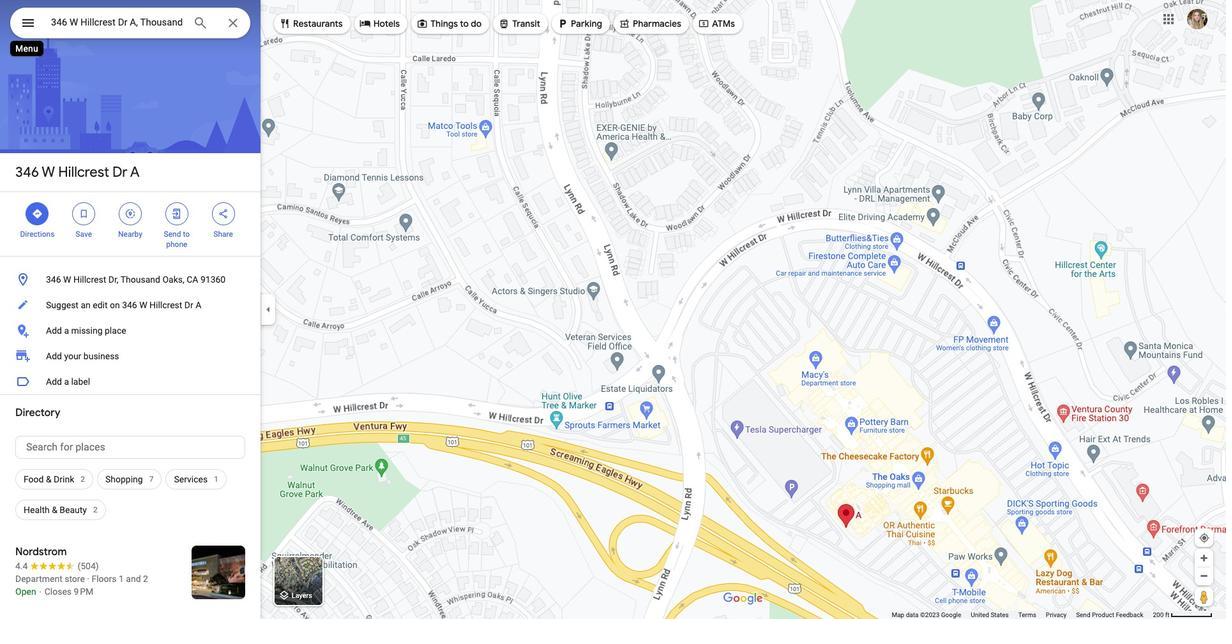 Task type: describe. For each thing, give the bounding box(es) containing it.
7
[[149, 475, 154, 484]]

pharmacies
[[633, 18, 682, 29]]

store
[[65, 574, 85, 585]]

your
[[64, 351, 81, 362]]

add for add a label
[[46, 377, 62, 387]]

 restaurants
[[279, 17, 343, 31]]

©2023
[[921, 612, 940, 619]]

directions
[[20, 230, 55, 239]]

shopping 7
[[105, 475, 154, 485]]

4.4
[[15, 562, 28, 572]]


[[557, 17, 569, 31]]

an
[[81, 300, 91, 310]]


[[171, 207, 183, 221]]

google
[[942, 612, 962, 619]]

open
[[15, 587, 36, 597]]


[[417, 17, 428, 31]]

food & drink 2
[[24, 475, 85, 485]]

2 vertical spatial 346
[[122, 300, 137, 310]]

terms button
[[1019, 611, 1037, 620]]

send to phone
[[164, 230, 190, 249]]

actions for 346 w hillcrest dr a region
[[0, 192, 261, 256]]

product
[[1092, 612, 1115, 619]]

states
[[991, 612, 1009, 619]]

services
[[174, 475, 208, 485]]

zoom in image
[[1200, 554, 1209, 563]]

on
[[110, 300, 120, 310]]


[[20, 14, 36, 32]]

zoom out image
[[1200, 572, 1209, 581]]

 things to do
[[417, 17, 482, 31]]

privacy button
[[1046, 611, 1067, 620]]

united states
[[971, 612, 1009, 619]]

a inside button
[[196, 300, 201, 310]]

 button
[[10, 8, 46, 41]]


[[125, 207, 136, 221]]

1 inside department store · floors 1 and 2 open ⋅ closes 9 pm
[[119, 574, 124, 585]]

show street view coverage image
[[1195, 588, 1214, 607]]

food
[[24, 475, 44, 485]]

346 for 346 w hillcrest dr, thousand oaks, ca 91360
[[46, 275, 61, 285]]

346 w hillcrest dr, thousand oaks, ca 91360 button
[[0, 267, 261, 293]]

346 w hillcrest dr, thousand oaks, ca 91360
[[46, 275, 226, 285]]

health
[[24, 505, 50, 516]]

a for label
[[64, 377, 69, 387]]

suggest
[[46, 300, 79, 310]]

collapse side panel image
[[261, 303, 275, 317]]

and
[[126, 574, 141, 585]]

send for send product feedback
[[1077, 612, 1091, 619]]

add a missing place
[[46, 326, 126, 336]]

shopping
[[105, 475, 143, 485]]

 transit
[[499, 17, 541, 31]]

oaks,
[[163, 275, 184, 285]]

200 ft
[[1153, 612, 1170, 619]]

directory
[[15, 407, 60, 420]]

hillcrest for dr,
[[73, 275, 106, 285]]

346 for 346 w hillcrest dr a
[[15, 164, 39, 181]]

floors
[[92, 574, 117, 585]]

suggest an edit on 346 w hillcrest dr a
[[46, 300, 201, 310]]

save
[[76, 230, 92, 239]]

google account: michelle dermenjian  
(michelle.dermenjian@adept.ai) image
[[1188, 9, 1208, 29]]

share
[[214, 230, 233, 239]]

data
[[906, 612, 919, 619]]


[[698, 17, 710, 31]]

do
[[471, 18, 482, 29]]

 pharmacies
[[619, 17, 682, 31]]

w for 346 w hillcrest dr a
[[42, 164, 55, 181]]


[[359, 17, 371, 31]]

add a missing place button
[[0, 318, 261, 344]]

·
[[87, 574, 89, 585]]

2 horizontal spatial w
[[139, 300, 147, 310]]

layers
[[292, 592, 312, 601]]

none text field inside 346 w hillcrest dr a main content
[[15, 436, 245, 459]]

nearby
[[118, 230, 142, 239]]

to inside  things to do
[[460, 18, 469, 29]]


[[218, 207, 229, 221]]

suggest an edit on 346 w hillcrest dr a button
[[0, 293, 261, 318]]


[[279, 17, 291, 31]]

atms
[[712, 18, 735, 29]]

4.4 stars 504 reviews image
[[15, 560, 99, 573]]



Task type: vqa. For each thing, say whether or not it's contained in the screenshot.


Task type: locate. For each thing, give the bounding box(es) containing it.
0 vertical spatial send
[[164, 230, 181, 239]]

&
[[46, 475, 52, 485], [52, 505, 57, 516]]

0 horizontal spatial dr
[[113, 164, 127, 181]]

0 vertical spatial 2
[[81, 475, 85, 484]]

0 vertical spatial 1
[[214, 475, 218, 484]]

346 up suggest
[[46, 275, 61, 285]]

 atms
[[698, 17, 735, 31]]

transit
[[513, 18, 541, 29]]

hillcrest up 
[[58, 164, 109, 181]]

business
[[84, 351, 119, 362]]

346 right on
[[122, 300, 137, 310]]

send for send to phone
[[164, 230, 181, 239]]

dr inside button
[[185, 300, 193, 310]]

1 horizontal spatial 2
[[93, 506, 98, 515]]

closes
[[45, 587, 72, 597]]

346 W Hillcrest Dr A, Thousand Oaks, CA 91360 field
[[10, 8, 250, 38]]

privacy
[[1046, 612, 1067, 619]]

& right food
[[46, 475, 52, 485]]

⋅
[[38, 587, 42, 597]]

a left missing on the left bottom of the page
[[64, 326, 69, 336]]

hillcrest for dr
[[58, 164, 109, 181]]

1 vertical spatial 2
[[93, 506, 98, 515]]

0 horizontal spatial &
[[46, 475, 52, 485]]

send product feedback
[[1077, 612, 1144, 619]]

2 add from the top
[[46, 351, 62, 362]]

map data ©2023 google
[[892, 612, 962, 619]]

add for add your business
[[46, 351, 62, 362]]


[[32, 207, 43, 221]]

w for 346 w hillcrest dr, thousand oaks, ca 91360
[[63, 275, 71, 285]]

thousand
[[121, 275, 160, 285]]

to up 'phone' on the top of the page
[[183, 230, 190, 239]]

& right health
[[52, 505, 57, 516]]

a for missing
[[64, 326, 69, 336]]

dr
[[113, 164, 127, 181], [185, 300, 193, 310]]

health & beauty 2
[[24, 505, 98, 516]]

missing
[[71, 326, 103, 336]]

1 vertical spatial hillcrest
[[73, 275, 106, 285]]

beauty
[[60, 505, 87, 516]]

dr down ca at top left
[[185, 300, 193, 310]]

1 vertical spatial dr
[[185, 300, 193, 310]]


[[78, 207, 90, 221]]

2 vertical spatial hillcrest
[[150, 300, 182, 310]]

1 horizontal spatial dr
[[185, 300, 193, 310]]

to left do
[[460, 18, 469, 29]]

0 vertical spatial a
[[64, 326, 69, 336]]

add left your
[[46, 351, 62, 362]]

0 vertical spatial to
[[460, 18, 469, 29]]

map
[[892, 612, 905, 619]]

send inside send to phone
[[164, 230, 181, 239]]

footer
[[892, 611, 1153, 620]]

0 horizontal spatial a
[[130, 164, 140, 181]]

none field inside 346 w hillcrest dr a, thousand oaks, ca 91360 field
[[51, 15, 183, 30]]

9 pm
[[74, 587, 93, 597]]

drink
[[54, 475, 74, 485]]

1 vertical spatial w
[[63, 275, 71, 285]]

1 horizontal spatial &
[[52, 505, 57, 516]]

ft
[[1166, 612, 1170, 619]]

2 inside department store · floors 1 and 2 open ⋅ closes 9 pm
[[143, 574, 148, 585]]

show your location image
[[1199, 533, 1211, 544]]

1 horizontal spatial 346
[[46, 275, 61, 285]]

hillcrest down oaks,
[[150, 300, 182, 310]]

google maps element
[[0, 0, 1227, 620]]

w up 
[[42, 164, 55, 181]]

a up 
[[130, 164, 140, 181]]

place
[[105, 326, 126, 336]]

0 horizontal spatial 346
[[15, 164, 39, 181]]

dr,
[[108, 275, 119, 285]]

0 vertical spatial w
[[42, 164, 55, 181]]

add for add a missing place
[[46, 326, 62, 336]]

200 ft button
[[1153, 612, 1213, 619]]

add down suggest
[[46, 326, 62, 336]]

0 vertical spatial 346
[[15, 164, 39, 181]]

2 horizontal spatial 2
[[143, 574, 148, 585]]

2 for health & beauty
[[93, 506, 98, 515]]

phone
[[166, 240, 187, 249]]

send inside 'button'
[[1077, 612, 1091, 619]]

2 inside health & beauty 2
[[93, 506, 98, 515]]

label
[[71, 377, 90, 387]]

1 vertical spatial add
[[46, 351, 62, 362]]

(504)
[[78, 562, 99, 572]]

edit
[[93, 300, 108, 310]]

dr up 
[[113, 164, 127, 181]]

parking
[[571, 18, 602, 29]]

services 1
[[174, 475, 218, 485]]

1 a from the top
[[64, 326, 69, 336]]

department
[[15, 574, 62, 585]]

1 vertical spatial to
[[183, 230, 190, 239]]

add
[[46, 326, 62, 336], [46, 351, 62, 362], [46, 377, 62, 387]]

hillcrest left dr,
[[73, 275, 106, 285]]

& for drink
[[46, 475, 52, 485]]

1 inside services 1
[[214, 475, 218, 484]]

2 for food & drink
[[81, 475, 85, 484]]

0 horizontal spatial send
[[164, 230, 181, 239]]

2 vertical spatial w
[[139, 300, 147, 310]]

1 vertical spatial a
[[196, 300, 201, 310]]

footer inside the 'google maps' element
[[892, 611, 1153, 620]]

91360
[[201, 275, 226, 285]]

0 vertical spatial a
[[130, 164, 140, 181]]

2 vertical spatial add
[[46, 377, 62, 387]]

send up 'phone' on the top of the page
[[164, 230, 181, 239]]

united
[[971, 612, 990, 619]]

None field
[[51, 15, 183, 30]]

add left label
[[46, 377, 62, 387]]

add your business link
[[0, 344, 261, 369]]

0 horizontal spatial w
[[42, 164, 55, 181]]

0 horizontal spatial 2
[[81, 475, 85, 484]]

1 add from the top
[[46, 326, 62, 336]]

hillcrest
[[58, 164, 109, 181], [73, 275, 106, 285], [150, 300, 182, 310]]

 search field
[[10, 8, 250, 41]]

0 vertical spatial &
[[46, 475, 52, 485]]

w up suggest
[[63, 275, 71, 285]]

2 inside food & drink 2
[[81, 475, 85, 484]]

1 horizontal spatial 1
[[214, 475, 218, 484]]

hotels
[[374, 18, 400, 29]]

1 horizontal spatial send
[[1077, 612, 1091, 619]]

w down thousand
[[139, 300, 147, 310]]

add a label button
[[0, 369, 261, 395]]

0 horizontal spatial 1
[[119, 574, 124, 585]]

346 w hillcrest dr a
[[15, 164, 140, 181]]

346 up 
[[15, 164, 39, 181]]

2 right the drink
[[81, 475, 85, 484]]

2 right and
[[143, 574, 148, 585]]

2 a from the top
[[64, 377, 69, 387]]

0 vertical spatial dr
[[113, 164, 127, 181]]

1 vertical spatial send
[[1077, 612, 1091, 619]]

2 vertical spatial 2
[[143, 574, 148, 585]]

to
[[460, 18, 469, 29], [183, 230, 190, 239]]

1 vertical spatial a
[[64, 377, 69, 387]]

add your business
[[46, 351, 119, 362]]

3 add from the top
[[46, 377, 62, 387]]

2 horizontal spatial 346
[[122, 300, 137, 310]]

 hotels
[[359, 17, 400, 31]]

1 horizontal spatial w
[[63, 275, 71, 285]]

1 vertical spatial 346
[[46, 275, 61, 285]]

1 horizontal spatial to
[[460, 18, 469, 29]]

1
[[214, 475, 218, 484], [119, 574, 124, 585]]

a left label
[[64, 377, 69, 387]]

add a label
[[46, 377, 90, 387]]

terms
[[1019, 612, 1037, 619]]

things
[[431, 18, 458, 29]]

restaurants
[[293, 18, 343, 29]]

feedback
[[1116, 612, 1144, 619]]

send left product
[[1077, 612, 1091, 619]]

united states button
[[971, 611, 1009, 620]]

send product feedback button
[[1077, 611, 1144, 620]]

346 w hillcrest dr a main content
[[0, 0, 261, 620]]

to inside send to phone
[[183, 230, 190, 239]]

1 right services
[[214, 475, 218, 484]]

nordstrom
[[15, 546, 67, 559]]

a down ca at top left
[[196, 300, 201, 310]]

1 left and
[[119, 574, 124, 585]]

0 vertical spatial add
[[46, 326, 62, 336]]

& for beauty
[[52, 505, 57, 516]]

1 horizontal spatial a
[[196, 300, 201, 310]]


[[619, 17, 631, 31]]

2 right the beauty
[[93, 506, 98, 515]]

a
[[130, 164, 140, 181], [196, 300, 201, 310]]

a
[[64, 326, 69, 336], [64, 377, 69, 387]]

1 vertical spatial &
[[52, 505, 57, 516]]

department store · floors 1 and 2 open ⋅ closes 9 pm
[[15, 574, 148, 597]]

1 vertical spatial 1
[[119, 574, 124, 585]]

0 vertical spatial hillcrest
[[58, 164, 109, 181]]


[[499, 17, 510, 31]]

0 horizontal spatial to
[[183, 230, 190, 239]]

ca
[[187, 275, 198, 285]]

None text field
[[15, 436, 245, 459]]

footer containing map data ©2023 google
[[892, 611, 1153, 620]]



